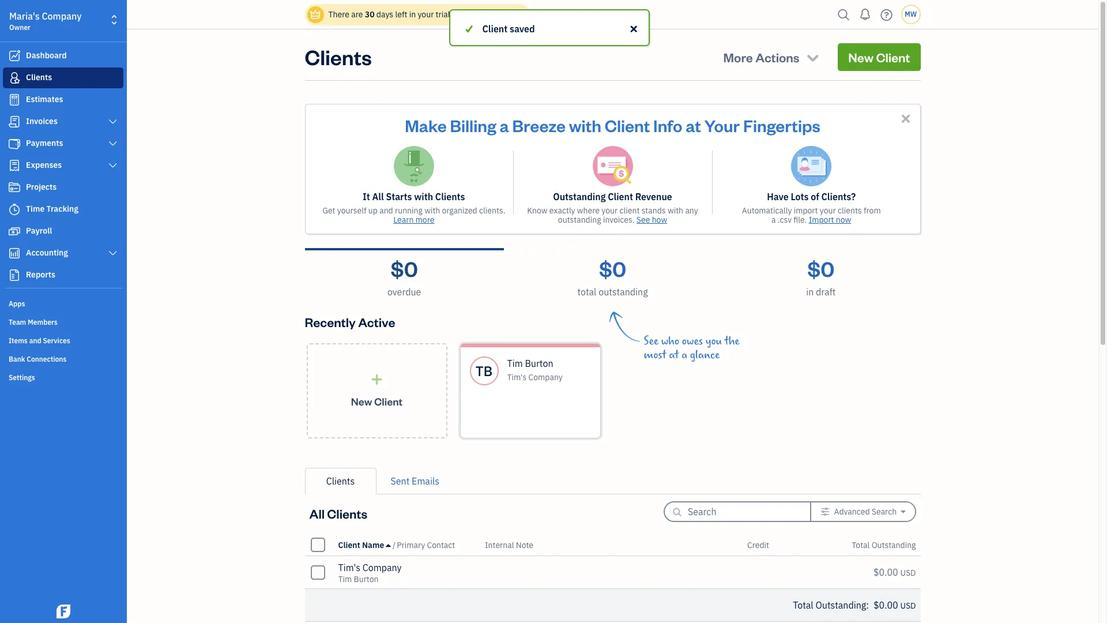 Task type: vqa. For each thing, say whether or not it's contained in the screenshot.
Reports
yes



Task type: describe. For each thing, give the bounding box(es) containing it.
search
[[872, 507, 897, 517]]

note
[[516, 540, 534, 550]]

with inside know exactly where your client stands with any outstanding invoices.
[[668, 205, 684, 216]]

caretup image
[[386, 540, 391, 550]]

it all starts with clients image
[[394, 146, 434, 186]]

more
[[724, 49, 754, 65]]

billing
[[450, 114, 497, 136]]

outstanding client revenue image
[[593, 146, 633, 186]]

all inside it all starts with clients get yourself up and running with organized clients. learn more
[[373, 191, 384, 203]]

apps
[[9, 299, 25, 308]]

are
[[352, 9, 363, 20]]

1 vertical spatial close image
[[900, 112, 913, 125]]

members
[[28, 318, 58, 327]]

internal note
[[485, 540, 534, 550]]

client image
[[8, 72, 21, 84]]

dashboard
[[26, 50, 67, 61]]

estimate image
[[8, 94, 21, 106]]

outstanding for total outstanding
[[872, 540, 917, 550]]

your
[[705, 114, 740, 136]]

there
[[329, 9, 350, 20]]

starts
[[386, 191, 412, 203]]

items
[[9, 336, 28, 345]]

total for total outstanding : $0.00 usd
[[793, 600, 814, 611]]

1 horizontal spatial clients link
[[305, 468, 377, 495]]

expenses
[[26, 160, 62, 170]]

from
[[864, 205, 881, 216]]

left
[[396, 9, 408, 20]]

tracking
[[46, 204, 78, 214]]

payroll link
[[3, 221, 123, 242]]

0 horizontal spatial outstanding
[[554, 191, 606, 203]]

plus image
[[370, 374, 384, 385]]

credit
[[748, 540, 770, 550]]

of
[[811, 191, 820, 203]]

who
[[662, 335, 680, 348]]

client inside client saved status
[[483, 23, 508, 35]]

with right running
[[425, 205, 440, 216]]

1 horizontal spatial new client
[[849, 49, 911, 65]]

freshbooks image
[[54, 605, 73, 619]]

tim burton tim's company
[[507, 358, 563, 383]]

contact
[[427, 540, 455, 550]]

total outstanding
[[852, 540, 917, 550]]

where
[[578, 205, 600, 216]]

check image
[[464, 22, 475, 36]]

glance
[[690, 349, 720, 362]]

see how
[[637, 215, 668, 225]]

0 vertical spatial at
[[686, 114, 702, 136]]

active
[[358, 314, 395, 330]]

total
[[578, 286, 597, 298]]

time tracking link
[[3, 199, 123, 220]]

at inside see who owes you the most at a glance
[[669, 349, 679, 362]]

up
[[369, 205, 378, 216]]

get
[[323, 205, 336, 216]]

chevron large down image
[[108, 139, 118, 148]]

have lots of clients? image
[[792, 146, 832, 186]]

time
[[26, 204, 45, 214]]

all clients
[[310, 505, 368, 521]]

it all starts with clients get yourself up and running with organized clients. learn more
[[323, 191, 506, 225]]

outstanding inside know exactly where your client stands with any outstanding invoices.
[[558, 215, 602, 225]]

client name link
[[338, 540, 393, 550]]

0 vertical spatial a
[[500, 114, 509, 136]]

import
[[809, 215, 835, 225]]

tim inside tim's company tim burton
[[338, 574, 352, 585]]

Search text field
[[688, 503, 792, 521]]

dashboard image
[[8, 50, 21, 62]]

$0 for $0 overdue
[[391, 255, 418, 282]]

tb
[[476, 362, 493, 380]]

upgrade
[[457, 9, 489, 20]]

estimates
[[26, 94, 63, 104]]

2 $0.00 from the top
[[874, 600, 899, 611]]

crown image
[[310, 8, 322, 20]]

any
[[686, 205, 699, 216]]

total for total outstanding
[[852, 540, 870, 550]]

you
[[706, 335, 723, 348]]

primary contact link
[[397, 540, 455, 550]]

team members
[[9, 318, 58, 327]]

upgrade account link
[[455, 9, 521, 20]]

breeze
[[513, 114, 566, 136]]

search image
[[835, 6, 854, 23]]

accounting
[[26, 248, 68, 258]]

0 horizontal spatial clients link
[[3, 68, 123, 88]]

outstanding inside "$0 total outstanding"
[[599, 286, 648, 298]]

your for have
[[820, 205, 836, 216]]

trial.
[[436, 9, 453, 20]]

revenue
[[636, 191, 673, 203]]

outstanding for total outstanding : $0.00 usd
[[816, 600, 867, 611]]

1 vertical spatial new client
[[351, 394, 403, 408]]

maria's
[[9, 10, 40, 22]]

$0 total outstanding
[[578, 255, 648, 298]]

caretdown image
[[902, 507, 906, 516]]

and inside it all starts with clients get yourself up and running with organized clients. learn more
[[380, 205, 393, 216]]

advanced search
[[835, 507, 897, 517]]

projects
[[26, 182, 57, 192]]

automatically
[[742, 205, 792, 216]]

project image
[[8, 182, 21, 193]]

overdue
[[388, 286, 421, 298]]

there are 30 days left in your trial. upgrade account
[[329, 9, 521, 20]]

bank connections
[[9, 355, 67, 364]]

settings
[[9, 373, 35, 382]]

and inside main element
[[29, 336, 41, 345]]

report image
[[8, 269, 21, 281]]

reports link
[[3, 265, 123, 286]]

a inside have lots of clients? automatically import your clients from a .csv file. import now
[[772, 215, 776, 225]]

apps link
[[3, 295, 123, 312]]

clients up client name in the left bottom of the page
[[327, 505, 368, 521]]

main element
[[0, 0, 156, 623]]

time tracking
[[26, 204, 78, 214]]

see for see how
[[637, 215, 651, 225]]

outstanding client revenue
[[554, 191, 673, 203]]

credit link
[[748, 540, 770, 550]]

know
[[528, 205, 548, 216]]

accounting link
[[3, 243, 123, 264]]

learn
[[394, 215, 414, 225]]



Task type: locate. For each thing, give the bounding box(es) containing it.
see left 'how'
[[637, 215, 651, 225]]

2 usd from the top
[[901, 601, 917, 611]]

client saved status
[[0, 9, 1099, 46]]

reports
[[26, 269, 55, 280]]

actions
[[756, 49, 800, 65]]

your inside know exactly where your client stands with any outstanding invoices.
[[602, 205, 618, 216]]

yourself
[[337, 205, 367, 216]]

have lots of clients? automatically import your clients from a .csv file. import now
[[742, 191, 881, 225]]

mw
[[905, 10, 918, 18]]

1 vertical spatial a
[[772, 215, 776, 225]]

2 horizontal spatial company
[[529, 372, 563, 383]]

1 horizontal spatial in
[[807, 286, 814, 298]]

outstanding left invoices.
[[558, 215, 602, 225]]

1 horizontal spatial total
[[852, 540, 870, 550]]

burton right tb on the left bottom of page
[[525, 358, 554, 369]]

most
[[644, 349, 667, 362]]

0 vertical spatial chevron large down image
[[108, 117, 118, 126]]

1 horizontal spatial outstanding
[[816, 600, 867, 611]]

new client down go to help icon
[[849, 49, 911, 65]]

1 horizontal spatial at
[[686, 114, 702, 136]]

client down upgrade account link
[[483, 23, 508, 35]]

invoice image
[[8, 116, 21, 128]]

0 vertical spatial usd
[[901, 568, 917, 578]]

chevron large down image for expenses
[[108, 161, 118, 170]]

see
[[637, 215, 651, 225], [644, 335, 659, 348]]

your down outstanding client revenue
[[602, 205, 618, 216]]

0 vertical spatial burton
[[525, 358, 554, 369]]

with up running
[[414, 191, 433, 203]]

chart image
[[8, 248, 21, 259]]

0 horizontal spatial tim
[[338, 574, 352, 585]]

timer image
[[8, 204, 21, 215]]

clients.
[[480, 205, 506, 216]]

1 horizontal spatial your
[[602, 205, 618, 216]]

0 horizontal spatial and
[[29, 336, 41, 345]]

settings image
[[821, 507, 830, 516]]

1 $0.00 from the top
[[874, 567, 899, 578]]

more actions
[[724, 49, 800, 65]]

new down plus icon
[[351, 394, 372, 408]]

name
[[362, 540, 384, 550]]

clients inside it all starts with clients get yourself up and running with organized clients. learn more
[[436, 191, 465, 203]]

settings link
[[3, 369, 123, 386]]

your inside have lots of clients? automatically import your clients from a .csv file. import now
[[820, 205, 836, 216]]

$0.00 usd
[[874, 567, 917, 578]]

0 vertical spatial total
[[852, 540, 870, 550]]

the
[[725, 335, 740, 348]]

1 horizontal spatial tim
[[507, 358, 523, 369]]

projects link
[[3, 177, 123, 198]]

0 vertical spatial and
[[380, 205, 393, 216]]

tim down client name in the left bottom of the page
[[338, 574, 352, 585]]

and right up
[[380, 205, 393, 216]]

0 vertical spatial new client link
[[839, 43, 921, 71]]

1 vertical spatial see
[[644, 335, 659, 348]]

1 horizontal spatial burton
[[525, 358, 554, 369]]

usd down $0.00 usd
[[901, 601, 917, 611]]

go to help image
[[878, 6, 896, 23]]

payments link
[[3, 133, 123, 154]]

tim's down client name in the left bottom of the page
[[338, 562, 361, 574]]

1 vertical spatial and
[[29, 336, 41, 345]]

2 $0 from the left
[[599, 255, 627, 282]]

emails
[[412, 475, 440, 487]]

1 vertical spatial clients link
[[305, 468, 377, 495]]

company
[[42, 10, 82, 22], [529, 372, 563, 383], [363, 562, 402, 574]]

0 horizontal spatial total
[[793, 600, 814, 611]]

with right breeze
[[569, 114, 602, 136]]

$0 in draft
[[807, 255, 836, 298]]

3 chevron large down image from the top
[[108, 249, 118, 258]]

import
[[794, 205, 819, 216]]

fingertips
[[744, 114, 821, 136]]

new
[[849, 49, 874, 65], [351, 394, 372, 408]]

clients up estimates
[[26, 72, 52, 83]]

2 vertical spatial outstanding
[[816, 600, 867, 611]]

clients down there
[[305, 43, 372, 70]]

1 vertical spatial in
[[807, 286, 814, 298]]

tim's company tim burton
[[338, 562, 402, 585]]

1 horizontal spatial $0
[[599, 255, 627, 282]]

$0 inside "$0 total outstanding"
[[599, 255, 627, 282]]

your left trial.
[[418, 9, 434, 20]]

recently
[[305, 314, 356, 330]]

tim's right tb on the left bottom of page
[[507, 372, 527, 383]]

1 vertical spatial outstanding
[[872, 540, 917, 550]]

1 horizontal spatial and
[[380, 205, 393, 216]]

have
[[768, 191, 789, 203]]

clients link up estimates link
[[3, 68, 123, 88]]

clients?
[[822, 191, 856, 203]]

clients up all clients
[[326, 475, 355, 487]]

1 horizontal spatial company
[[363, 562, 402, 574]]

2 vertical spatial company
[[363, 562, 402, 574]]

see up most
[[644, 335, 659, 348]]

0 horizontal spatial new client
[[351, 394, 403, 408]]

recently active
[[305, 314, 395, 330]]

0 vertical spatial tim's
[[507, 372, 527, 383]]

0 vertical spatial outstanding
[[558, 215, 602, 225]]

burton inside tim's company tim burton
[[354, 574, 379, 585]]

0 vertical spatial all
[[373, 191, 384, 203]]

at right info
[[686, 114, 702, 136]]

1 vertical spatial outstanding
[[599, 286, 648, 298]]

$0 inside $0 in draft
[[808, 255, 835, 282]]

$0 for $0 in draft
[[808, 255, 835, 282]]

0 vertical spatial $0.00
[[874, 567, 899, 578]]

1 horizontal spatial a
[[682, 349, 688, 362]]

client down go to help icon
[[877, 49, 911, 65]]

invoices
[[26, 116, 58, 126]]

1 usd from the top
[[901, 568, 917, 578]]

0 horizontal spatial at
[[669, 349, 679, 362]]

1 horizontal spatial new client link
[[839, 43, 921, 71]]

1 vertical spatial new
[[351, 394, 372, 408]]

1 vertical spatial tim's
[[338, 562, 361, 574]]

outstanding right "total"
[[599, 286, 648, 298]]

tim right tb on the left bottom of page
[[507, 358, 523, 369]]

connections
[[27, 355, 67, 364]]

1 vertical spatial tim
[[338, 574, 352, 585]]

make
[[405, 114, 447, 136]]

invoices.
[[603, 215, 635, 225]]

$0 up 'draft'
[[808, 255, 835, 282]]

1 vertical spatial company
[[529, 372, 563, 383]]

0 vertical spatial outstanding
[[554, 191, 606, 203]]

with left any
[[668, 205, 684, 216]]

client up client
[[608, 191, 634, 203]]

0 horizontal spatial company
[[42, 10, 82, 22]]

$0
[[391, 255, 418, 282], [599, 255, 627, 282], [808, 255, 835, 282]]

2 horizontal spatial $0
[[808, 255, 835, 282]]

1 vertical spatial at
[[669, 349, 679, 362]]

1 horizontal spatial all
[[373, 191, 384, 203]]

1 $0 from the left
[[391, 255, 418, 282]]

usd inside $0.00 usd
[[901, 568, 917, 578]]

primary contact
[[397, 540, 455, 550]]

in
[[410, 9, 416, 20], [807, 286, 814, 298]]

account
[[491, 9, 521, 20]]

expenses link
[[3, 155, 123, 176]]

file.
[[794, 215, 807, 225]]

chevron large down image for invoices
[[108, 117, 118, 126]]

a down owes
[[682, 349, 688, 362]]

primary
[[397, 540, 425, 550]]

2 chevron large down image from the top
[[108, 161, 118, 170]]

payments
[[26, 138, 63, 148]]

0 vertical spatial close image
[[629, 22, 640, 36]]

all
[[373, 191, 384, 203], [310, 505, 325, 521]]

a left .csv
[[772, 215, 776, 225]]

money image
[[8, 226, 21, 237]]

team
[[9, 318, 26, 327]]

sent
[[391, 475, 410, 487]]

internal
[[485, 540, 514, 550]]

0 horizontal spatial in
[[410, 9, 416, 20]]

0 horizontal spatial all
[[310, 505, 325, 521]]

payment image
[[8, 138, 21, 149]]

notifications image
[[857, 3, 875, 26]]

0 vertical spatial new
[[849, 49, 874, 65]]

new client down plus icon
[[351, 394, 403, 408]]

chevrondown image
[[805, 49, 821, 65]]

0 horizontal spatial a
[[500, 114, 509, 136]]

know exactly where your client stands with any outstanding invoices.
[[528, 205, 699, 225]]

0 horizontal spatial burton
[[354, 574, 379, 585]]

client name
[[338, 540, 384, 550]]

clients inside main element
[[26, 72, 52, 83]]

company for maria's company
[[42, 10, 82, 22]]

chevron large down image down chevron large down icon
[[108, 161, 118, 170]]

your
[[418, 9, 434, 20], [602, 205, 618, 216], [820, 205, 836, 216]]

new down notifications image
[[849, 49, 874, 65]]

chevron large down image inside accounting link
[[108, 249, 118, 258]]

2 vertical spatial a
[[682, 349, 688, 362]]

1 vertical spatial new client link
[[307, 343, 447, 439]]

0 vertical spatial new client
[[849, 49, 911, 65]]

expense image
[[8, 160, 21, 171]]

30
[[365, 9, 375, 20]]

in right 'left'
[[410, 9, 416, 20]]

chevron large down image down the "payroll" link at the top left
[[108, 249, 118, 258]]

company for tim's company
[[363, 562, 402, 574]]

tim
[[507, 358, 523, 369], [338, 574, 352, 585]]

chevron large down image for accounting
[[108, 249, 118, 258]]

1 vertical spatial $0.00
[[874, 600, 899, 611]]

chevron large down image up chevron large down icon
[[108, 117, 118, 126]]

how
[[652, 215, 668, 225]]

1 horizontal spatial tim's
[[507, 372, 527, 383]]

make billing a breeze with client info at your fingertips
[[405, 114, 821, 136]]

it
[[363, 191, 370, 203]]

owes
[[683, 335, 703, 348]]

running
[[395, 205, 423, 216]]

a inside see who owes you the most at a glance
[[682, 349, 688, 362]]

1 vertical spatial all
[[310, 505, 325, 521]]

1 vertical spatial usd
[[901, 601, 917, 611]]

usd inside total outstanding : $0.00 usd
[[901, 601, 917, 611]]

client saved
[[483, 23, 535, 35]]

0 vertical spatial tim
[[507, 358, 523, 369]]

maria's company owner
[[9, 10, 82, 32]]

0 vertical spatial in
[[410, 9, 416, 20]]

0 horizontal spatial your
[[418, 9, 434, 20]]

tim inside tim burton tim's company
[[507, 358, 523, 369]]

close image
[[629, 22, 640, 36], [900, 112, 913, 125]]

$0 down invoices.
[[599, 255, 627, 282]]

0 vertical spatial clients link
[[3, 68, 123, 88]]

at
[[686, 114, 702, 136], [669, 349, 679, 362]]

1 horizontal spatial new
[[849, 49, 874, 65]]

company inside tim's company tim burton
[[363, 562, 402, 574]]

0 horizontal spatial new client link
[[307, 343, 447, 439]]

your for there
[[418, 9, 434, 20]]

sent emails link
[[377, 468, 454, 495]]

2 horizontal spatial outstanding
[[872, 540, 917, 550]]

and right items
[[29, 336, 41, 345]]

sent emails
[[391, 475, 440, 487]]

see who owes you the most at a glance
[[644, 335, 740, 362]]

tim's inside tim's company tim burton
[[338, 562, 361, 574]]

$0 up overdue
[[391, 255, 418, 282]]

client left info
[[605, 114, 651, 136]]

2 horizontal spatial a
[[772, 215, 776, 225]]

items and services
[[9, 336, 70, 345]]

3 $0 from the left
[[808, 255, 835, 282]]

$0.00 down total outstanding link
[[874, 567, 899, 578]]

lots
[[791, 191, 809, 203]]

$0.00
[[874, 567, 899, 578], [874, 600, 899, 611]]

0 vertical spatial company
[[42, 10, 82, 22]]

0 horizontal spatial $0
[[391, 255, 418, 282]]

chevron large down image inside 'invoices' link
[[108, 117, 118, 126]]

0 horizontal spatial tim's
[[338, 562, 361, 574]]

total
[[852, 540, 870, 550], [793, 600, 814, 611]]

2 horizontal spatial your
[[820, 205, 836, 216]]

client left name
[[338, 540, 360, 550]]

1 chevron large down image from the top
[[108, 117, 118, 126]]

a right billing
[[500, 114, 509, 136]]

1 vertical spatial chevron large down image
[[108, 161, 118, 170]]

burton down 'client name' link at the left of the page
[[354, 574, 379, 585]]

2 vertical spatial chevron large down image
[[108, 249, 118, 258]]

dashboard link
[[3, 46, 123, 66]]

0 horizontal spatial close image
[[629, 22, 640, 36]]

1 vertical spatial burton
[[354, 574, 379, 585]]

outstanding
[[558, 215, 602, 225], [599, 286, 648, 298]]

in inside $0 in draft
[[807, 286, 814, 298]]

more actions button
[[714, 43, 832, 71]]

company inside maria's company owner
[[42, 10, 82, 22]]

clients link up all clients
[[305, 468, 377, 495]]

in left 'draft'
[[807, 286, 814, 298]]

your down "clients?"
[[820, 205, 836, 216]]

saved
[[510, 23, 535, 35]]

burton inside tim burton tim's company
[[525, 358, 554, 369]]

see inside see who owes you the most at a glance
[[644, 335, 659, 348]]

$0 for $0 total outstanding
[[599, 255, 627, 282]]

usd down total outstanding
[[901, 568, 917, 578]]

company inside tim burton tim's company
[[529, 372, 563, 383]]

bank connections link
[[3, 350, 123, 368]]

client down plus icon
[[374, 394, 403, 408]]

days
[[377, 9, 394, 20]]

tim's inside tim burton tim's company
[[507, 372, 527, 383]]

$0.00 right the :
[[874, 600, 899, 611]]

see for see who owes you the most at a glance
[[644, 335, 659, 348]]

estimates link
[[3, 89, 123, 110]]

1 horizontal spatial close image
[[900, 112, 913, 125]]

0 vertical spatial see
[[637, 215, 651, 225]]

1 vertical spatial total
[[793, 600, 814, 611]]

$0 inside $0 overdue
[[391, 255, 418, 282]]

clients up the organized
[[436, 191, 465, 203]]

chevron large down image
[[108, 117, 118, 126], [108, 161, 118, 170], [108, 249, 118, 258]]

at down who
[[669, 349, 679, 362]]

0 horizontal spatial new
[[351, 394, 372, 408]]



